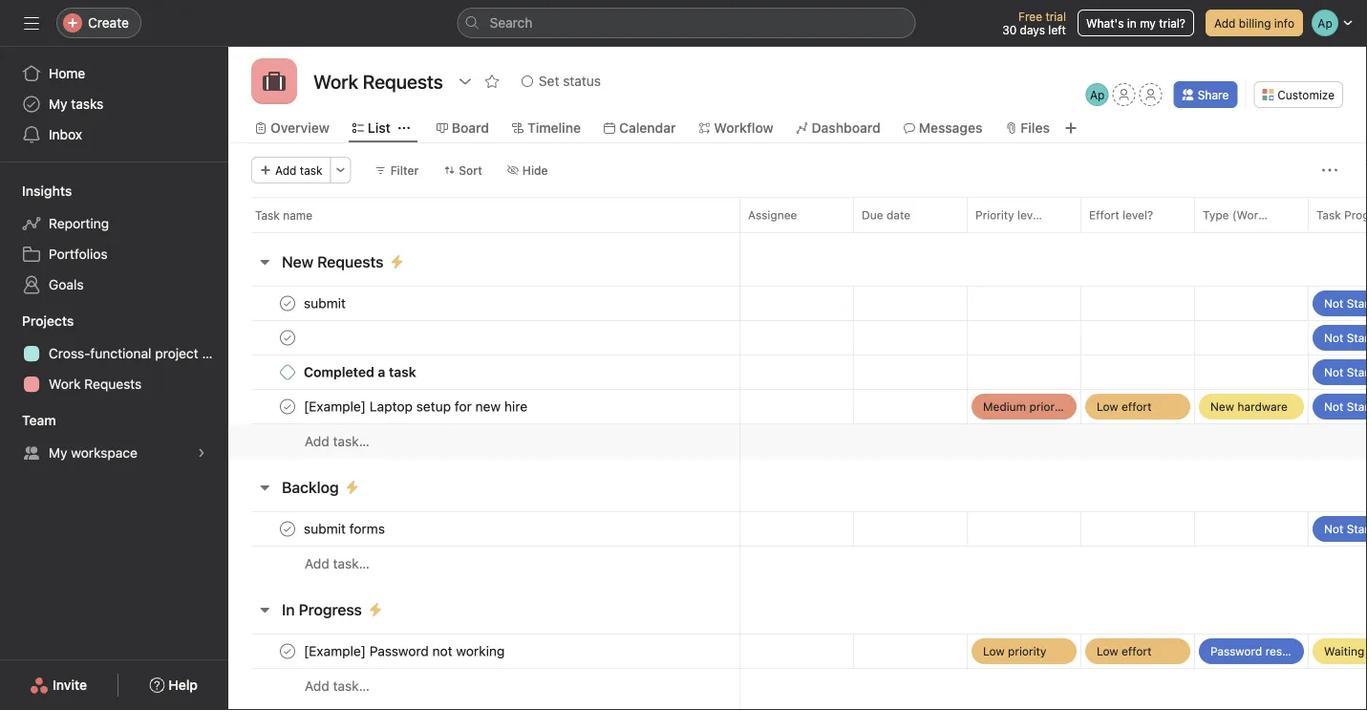 Task type: vqa. For each thing, say whether or not it's contained in the screenshot.
Mark complete checkbox corresponding to fourth Consider updating your project progress cell from the bottom
no



Task type: locate. For each thing, give the bounding box(es) containing it.
add task… down submit forms text field
[[305, 556, 370, 572]]

portfolios link
[[11, 239, 217, 270]]

1 vertical spatial effort
[[1122, 645, 1152, 658]]

low effort for medium priority
[[1097, 400, 1152, 413]]

not star button for the submit forms cell
[[1309, 512, 1368, 546]]

due date
[[862, 208, 911, 222]]

collapse task list for this section image left backlog button
[[257, 480, 272, 495]]

cross-
[[49, 346, 90, 361]]

2 level? from the left
[[1123, 208, 1154, 222]]

0 vertical spatial my
[[49, 96, 67, 112]]

due
[[862, 208, 884, 222]]

requests down cross-functional project plan link
[[84, 376, 142, 392]]

add task… down [example] password not working text field
[[305, 678, 370, 694]]

my workspace
[[49, 445, 138, 461]]

files
[[1021, 120, 1050, 136]]

completed checkbox down in
[[276, 640, 299, 663]]

2 vertical spatial add task… row
[[228, 668, 1368, 703]]

1 add task… row from the top
[[228, 423, 1368, 459]]

timeline
[[528, 120, 581, 136]]

task name
[[255, 208, 313, 222]]

Completed checkbox
[[276, 292, 299, 315], [276, 326, 299, 349], [276, 518, 299, 540], [276, 640, 299, 663]]

0 vertical spatial task…
[[333, 433, 370, 449]]

2 not star button from the top
[[1309, 390, 1368, 423]]

low priority
[[984, 645, 1047, 658]]

task left 'name' at the left of page
[[255, 208, 280, 222]]

inbox link
[[11, 119, 217, 150]]

task… up rules for backlog icon
[[333, 433, 370, 449]]

briefcase image
[[263, 70, 286, 93]]

trial?
[[1160, 16, 1186, 30]]

new requests button
[[282, 245, 384, 279]]

add task… inside header backlog tree grid
[[305, 556, 370, 572]]

not star button
[[1309, 287, 1368, 320], [1309, 356, 1368, 389]]

priority inside "header new requests" tree grid
[[1030, 400, 1068, 413]]

completed checkbox for backlog
[[276, 518, 299, 540]]

1 not star row from the top
[[228, 286, 1368, 321]]

add task… inside header in progress tree grid
[[305, 678, 370, 694]]

completed image inside submit cell
[[276, 292, 299, 315]]

add task button
[[251, 157, 331, 184]]

0 horizontal spatial requests
[[84, 376, 142, 392]]

1 vertical spatial not star button
[[1309, 356, 1368, 389]]

0 vertical spatial add task… row
[[228, 423, 1368, 459]]

[Example] Password not working text field
[[300, 642, 511, 661]]

task for task prog
[[1317, 208, 1342, 222]]

task…
[[333, 433, 370, 449], [333, 556, 370, 572], [333, 678, 370, 694]]

1 task… from the top
[[333, 433, 370, 449]]

2 vertical spatial completed image
[[276, 518, 299, 540]]

new requests
[[282, 253, 384, 271]]

1 vertical spatial not star button
[[1309, 390, 1368, 423]]

1 level? from the left
[[1018, 208, 1049, 222]]

None text field
[[309, 64, 448, 98]]

prog
[[1345, 208, 1368, 222]]

header in progress tree grid
[[228, 634, 1368, 703]]

star inside header backlog tree grid
[[1347, 522, 1368, 536]]

2 add task… from the top
[[305, 556, 370, 572]]

completed checkbox inside submit cell
[[276, 292, 299, 315]]

1 completed image from the top
[[276, 292, 299, 315]]

low effort inside low effort dropdown button
[[1097, 645, 1152, 658]]

add inside header in progress tree grid
[[305, 678, 330, 694]]

add left 'task' at top
[[275, 163, 297, 177]]

2 star from the top
[[1347, 331, 1368, 345]]

requests inside button
[[318, 253, 384, 271]]

2 my from the top
[[49, 445, 67, 461]]

submit forms cell
[[228, 511, 741, 547]]

level? right priority
[[1018, 208, 1049, 222]]

show options image
[[458, 74, 473, 89]]

3 completed image from the top
[[276, 518, 299, 540]]

30
[[1003, 23, 1017, 36]]

0 horizontal spatial new
[[282, 253, 314, 271]]

0 vertical spatial not star button
[[1309, 321, 1368, 355]]

search list box
[[457, 8, 916, 38]]

new left hardware
[[1211, 400, 1235, 413]]

add task… button for backlog
[[305, 553, 370, 574]]

completed image up completed milestone image
[[276, 326, 299, 349]]

1 vertical spatial requests
[[84, 376, 142, 392]]

0 vertical spatial add task… button
[[305, 431, 370, 452]]

task… for backlog
[[333, 556, 370, 572]]

requests inside "projects" element
[[84, 376, 142, 392]]

3 completed checkbox from the top
[[276, 518, 299, 540]]

task for task name
[[255, 208, 280, 222]]

star
[[1347, 297, 1368, 310], [1347, 331, 1368, 345], [1347, 366, 1368, 379], [1347, 400, 1368, 413], [1347, 522, 1368, 536]]

1 horizontal spatial task
[[1317, 208, 1342, 222]]

level? for effort level?
[[1123, 208, 1154, 222]]

2 add task… row from the top
[[228, 546, 1368, 581]]

3 add task… button from the top
[[305, 676, 370, 697]]

task
[[300, 163, 323, 177]]

0 horizontal spatial level?
[[1018, 208, 1049, 222]]

1 completed checkbox from the top
[[276, 292, 299, 315]]

0 vertical spatial low effort
[[1097, 400, 1152, 413]]

task… for in progress
[[333, 678, 370, 694]]

4 star from the top
[[1347, 400, 1368, 413]]

workspace
[[71, 445, 138, 461]]

goals link
[[11, 270, 217, 300]]

not star button for "cell" in "header new requests" tree grid
[[1309, 321, 1368, 355]]

completed checkbox down backlog button
[[276, 518, 299, 540]]

0 vertical spatial add task…
[[305, 433, 370, 449]]

effort inside low effort dropdown button
[[1122, 645, 1152, 658]]

3 not star button from the top
[[1309, 512, 1368, 546]]

completed image for [example] laptop setup for new hire cell
[[276, 395, 299, 418]]

hide button
[[499, 157, 557, 184]]

3 add task… from the top
[[305, 678, 370, 694]]

completed image
[[276, 292, 299, 315], [276, 640, 299, 663]]

add task… row for in progress
[[228, 668, 1368, 703]]

add task… row
[[228, 423, 1368, 459], [228, 546, 1368, 581], [228, 668, 1368, 703]]

add task… inside "header new requests" tree grid
[[305, 433, 370, 449]]

level? right effort
[[1123, 208, 1154, 222]]

tasks
[[71, 96, 104, 112]]

info
[[1275, 16, 1295, 30]]

collapse task list for this section image for in progress
[[257, 602, 272, 617]]

add task… button up rules for backlog icon
[[305, 431, 370, 452]]

calendar link
[[604, 118, 676, 139]]

completed checkbox up completed milestone image
[[276, 326, 299, 349]]

1 task from the left
[[255, 208, 280, 222]]

2 not star from the top
[[1325, 331, 1368, 345]]

add task… button inside "header new requests" tree grid
[[305, 431, 370, 452]]

ap button
[[1086, 83, 1109, 106]]

low effort
[[1097, 400, 1152, 413], [1097, 645, 1152, 658]]

1 low effort from the top
[[1097, 400, 1152, 413]]

priority inside header in progress tree grid
[[1008, 645, 1047, 658]]

collapse task list for this section image
[[257, 254, 272, 270], [257, 480, 272, 495], [257, 602, 272, 617]]

new for new hardware
[[1211, 400, 1235, 413]]

[example] password not working cell
[[228, 634, 741, 669]]

1 my from the top
[[49, 96, 67, 112]]

star for not star popup button within the header backlog tree grid
[[1347, 522, 1368, 536]]

1 completed image from the top
[[276, 326, 299, 349]]

add
[[1215, 16, 1236, 30], [275, 163, 297, 177], [305, 433, 330, 449], [305, 556, 330, 572], [305, 678, 330, 694]]

low effort inside low effort popup button
[[1097, 400, 1152, 413]]

task… inside header in progress tree grid
[[333, 678, 370, 694]]

2 vertical spatial not star button
[[1309, 512, 1368, 546]]

5 not from the top
[[1325, 522, 1344, 536]]

what's in my trial? button
[[1078, 10, 1195, 36]]

not star for not star popup button corresponding to "cell" in "header new requests" tree grid
[[1325, 331, 1368, 345]]

1 vertical spatial add task… row
[[228, 546, 1368, 581]]

new down 'name' at the left of page
[[282, 253, 314, 271]]

add task… row for backlog
[[228, 546, 1368, 581]]

add task… for in progress
[[305, 678, 370, 694]]

2 task… from the top
[[333, 556, 370, 572]]

2 vertical spatial task…
[[333, 678, 370, 694]]

my left tasks at left
[[49, 96, 67, 112]]

completed image down backlog button
[[276, 518, 299, 540]]

add task… button inside header backlog tree grid
[[305, 553, 370, 574]]

2 low effort from the top
[[1097, 645, 1152, 658]]

2 not star row from the top
[[228, 320, 1368, 356]]

task
[[255, 208, 280, 222], [1317, 208, 1342, 222]]

2 completed image from the top
[[276, 395, 299, 418]]

not star inside row
[[1325, 400, 1368, 413]]

2 completed checkbox from the top
[[276, 326, 299, 349]]

completed checkbox inside the [example] password not working 'cell'
[[276, 640, 299, 663]]

add to starred image
[[484, 74, 500, 89]]

row
[[228, 197, 1368, 232], [251, 231, 1368, 233], [228, 389, 1368, 424], [228, 634, 1368, 669]]

project
[[155, 346, 198, 361]]

Completed a task text field
[[300, 363, 422, 382]]

3 task… from the top
[[333, 678, 370, 694]]

header new requests tree grid
[[228, 286, 1368, 459]]

new inside button
[[282, 253, 314, 271]]

reset
[[1266, 645, 1293, 658]]

portfolios
[[49, 246, 108, 262]]

2 not from the top
[[1325, 331, 1344, 345]]

list link
[[353, 118, 391, 139]]

work requests link
[[11, 369, 217, 400]]

not star inside header backlog tree grid
[[1325, 522, 1368, 536]]

low
[[1097, 400, 1119, 413], [984, 645, 1005, 658], [1097, 645, 1119, 658]]

1 horizontal spatial requests
[[318, 253, 384, 271]]

cell
[[228, 320, 741, 356]]

rules for backlog image
[[345, 480, 360, 495]]

task left prog
[[1317, 208, 1342, 222]]

timeline link
[[512, 118, 581, 139]]

insights button
[[0, 182, 72, 201]]

not star row
[[228, 286, 1368, 321], [228, 320, 1368, 356], [228, 355, 1368, 390], [228, 511, 1368, 547]]

add task… up rules for backlog icon
[[305, 433, 370, 449]]

work
[[49, 376, 81, 392]]

3 add task… row from the top
[[228, 668, 1368, 703]]

not star button for fourth not star row from the bottom of the page
[[1309, 287, 1368, 320]]

add task… button inside header in progress tree grid
[[305, 676, 370, 697]]

add inside header backlog tree grid
[[305, 556, 330, 572]]

1 not from the top
[[1325, 297, 1344, 310]]

level?
[[1018, 208, 1049, 222], [1123, 208, 1154, 222]]

task… down [example] password not working text field
[[333, 678, 370, 694]]

what's
[[1087, 16, 1124, 30]]

1 vertical spatial collapse task list for this section image
[[257, 480, 272, 495]]

priority
[[976, 208, 1015, 222]]

2 task from the left
[[1317, 208, 1342, 222]]

medium priority button
[[968, 390, 1081, 423]]

completed image for "cell" in "header new requests" tree grid
[[276, 326, 299, 349]]

1 horizontal spatial new
[[1211, 400, 1235, 413]]

my tasks
[[49, 96, 104, 112]]

add task…
[[305, 433, 370, 449], [305, 556, 370, 572], [305, 678, 370, 694]]

0 vertical spatial requests
[[318, 253, 384, 271]]

1 vertical spatial completed image
[[276, 640, 299, 663]]

task… down submit forms text field
[[333, 556, 370, 572]]

1 add task… button from the top
[[305, 431, 370, 452]]

2 not star button from the top
[[1309, 356, 1368, 389]]

add down in progress button
[[305, 678, 330, 694]]

0 vertical spatial not star button
[[1309, 287, 1368, 320]]

set status
[[539, 73, 601, 89]]

add down submit forms text field
[[305, 556, 330, 572]]

2 vertical spatial add task…
[[305, 678, 370, 694]]

task… inside header backlog tree grid
[[333, 556, 370, 572]]

more actions image
[[1323, 162, 1338, 178]]

2 collapse task list for this section image from the top
[[257, 480, 272, 495]]

completed a task cell
[[228, 355, 741, 390]]

0 vertical spatial new
[[282, 253, 314, 271]]

1 vertical spatial completed image
[[276, 395, 299, 418]]

4 not star from the top
[[1325, 400, 1368, 413]]

my inside global element
[[49, 96, 67, 112]]

completed image inside the [example] password not working 'cell'
[[276, 640, 299, 663]]

in progress
[[282, 601, 362, 619]]

add task… button down [example] password not working text field
[[305, 676, 370, 697]]

1 vertical spatial add task…
[[305, 556, 370, 572]]

set
[[539, 73, 560, 89]]

share
[[1198, 88, 1229, 101]]

0 vertical spatial completed image
[[276, 326, 299, 349]]

2 vertical spatial collapse task list for this section image
[[257, 602, 272, 617]]

not star button inside header backlog tree grid
[[1309, 512, 1368, 546]]

help button
[[137, 668, 210, 703]]

1 not star button from the top
[[1309, 321, 1368, 355]]

filter
[[391, 163, 419, 177]]

add inside button
[[1215, 16, 1236, 30]]

4 not from the top
[[1325, 400, 1344, 413]]

completed image inside [example] laptop setup for new hire cell
[[276, 395, 299, 418]]

1 not star button from the top
[[1309, 287, 1368, 320]]

completed checkbox inside the submit forms cell
[[276, 518, 299, 540]]

1 vertical spatial add task… button
[[305, 553, 370, 574]]

home
[[49, 65, 85, 81]]

not star button for [example] laptop setup for new hire cell
[[1309, 390, 1368, 423]]

completed image
[[276, 326, 299, 349], [276, 395, 299, 418], [276, 518, 299, 540]]

tab actions image
[[398, 122, 410, 134]]

1 collapse task list for this section image from the top
[[257, 254, 272, 270]]

0 vertical spatial effort
[[1122, 400, 1152, 413]]

my down team
[[49, 445, 67, 461]]

2 vertical spatial add task… button
[[305, 676, 370, 697]]

board
[[452, 120, 489, 136]]

create
[[88, 15, 129, 31]]

0 vertical spatial collapse task list for this section image
[[257, 254, 272, 270]]

5 not star from the top
[[1325, 522, 1368, 536]]

header backlog tree grid
[[228, 511, 1368, 581]]

messages
[[919, 120, 983, 136]]

completed image left submit text box
[[276, 292, 299, 315]]

3 collapse task list for this section image from the top
[[257, 602, 272, 617]]

4 completed checkbox from the top
[[276, 640, 299, 663]]

1 vertical spatial low effort
[[1097, 645, 1152, 658]]

add task… button down submit forms text field
[[305, 553, 370, 574]]

1 effort from the top
[[1122, 400, 1152, 413]]

1 vertical spatial priority
[[1008, 645, 1047, 658]]

row containing medium priority
[[228, 389, 1368, 424]]

completed image inside "cell"
[[276, 326, 299, 349]]

2 effort from the top
[[1122, 645, 1152, 658]]

completed image down completed milestone option
[[276, 395, 299, 418]]

1 vertical spatial task…
[[333, 556, 370, 572]]

collapse task list for this section image down task name
[[257, 254, 272, 270]]

1 vertical spatial new
[[1211, 400, 1235, 413]]

1 vertical spatial my
[[49, 445, 67, 461]]

2 add task… button from the top
[[305, 553, 370, 574]]

0 vertical spatial priority
[[1030, 400, 1068, 413]]

medium
[[984, 400, 1027, 413]]

filter button
[[367, 157, 428, 184]]

0 horizontal spatial task
[[255, 208, 280, 222]]

0 vertical spatial completed image
[[276, 292, 299, 315]]

free
[[1019, 10, 1043, 23]]

functional
[[90, 346, 151, 361]]

my inside teams element
[[49, 445, 67, 461]]

effort inside low effort popup button
[[1122, 400, 1152, 413]]

1 add task… from the top
[[305, 433, 370, 449]]

add up backlog
[[305, 433, 330, 449]]

[example] laptop setup for new hire cell
[[228, 389, 741, 424]]

not inside header backlog tree grid
[[1325, 522, 1344, 536]]

completed image down in
[[276, 640, 299, 663]]

5 star from the top
[[1347, 522, 1368, 536]]

priority for medium priority
[[1030, 400, 1068, 413]]

1 horizontal spatial level?
[[1123, 208, 1154, 222]]

completed image inside the submit forms cell
[[276, 518, 299, 540]]

not star button for 2nd not star row from the bottom of the page
[[1309, 356, 1368, 389]]

messages link
[[904, 118, 983, 139]]

completed checkbox left submit text box
[[276, 292, 299, 315]]

workflow
[[714, 120, 774, 136]]

new inside popup button
[[1211, 400, 1235, 413]]

collapse task list for this section image left in
[[257, 602, 272, 617]]

my for my workspace
[[49, 445, 67, 461]]

add task… button
[[305, 431, 370, 452], [305, 553, 370, 574], [305, 676, 370, 697]]

add left billing
[[1215, 16, 1236, 30]]

2 completed image from the top
[[276, 640, 299, 663]]

low inside "header new requests" tree grid
[[1097, 400, 1119, 413]]

requests left the rules for new requests image
[[318, 253, 384, 271]]

not for completed a task cell
[[1325, 366, 1344, 379]]

low inside dropdown button
[[1097, 645, 1119, 658]]

not star button
[[1309, 321, 1368, 355], [1309, 390, 1368, 423], [1309, 512, 1368, 546]]

customize
[[1278, 88, 1335, 101]]

low for medium priority
[[1097, 400, 1119, 413]]

overview link
[[255, 118, 330, 139]]

3 not from the top
[[1325, 366, 1344, 379]]

sort button
[[435, 157, 491, 184]]

rules for new requests image
[[389, 254, 405, 270]]

password reset button
[[1196, 635, 1308, 668]]



Task type: describe. For each thing, give the bounding box(es) containing it.
search
[[490, 15, 533, 31]]

my
[[1140, 16, 1156, 30]]

low priority button
[[968, 635, 1081, 668]]

1 not star from the top
[[1325, 297, 1368, 310]]

date
[[887, 208, 911, 222]]

list
[[368, 120, 391, 136]]

cell inside "header new requests" tree grid
[[228, 320, 741, 356]]

progress
[[299, 601, 362, 619]]

hide sidebar image
[[24, 15, 39, 31]]

effort for new hardware
[[1122, 400, 1152, 413]]

task… inside "header new requests" tree grid
[[333, 433, 370, 449]]

priority level?
[[976, 208, 1049, 222]]

hide
[[523, 163, 548, 177]]

password reset
[[1211, 645, 1293, 658]]

name
[[283, 208, 313, 222]]

my tasks link
[[11, 89, 217, 119]]

low effort button
[[1082, 390, 1195, 423]]

see details, my workspace image
[[196, 447, 207, 459]]

not for "cell" in "header new requests" tree grid
[[1325, 331, 1344, 345]]

create button
[[56, 8, 141, 38]]

insights
[[22, 183, 72, 199]]

completed image for in
[[276, 640, 299, 663]]

projects button
[[0, 312, 74, 331]]

completed image for the submit forms cell
[[276, 518, 299, 540]]

team button
[[0, 409, 56, 432]]

not star for not star popup button within the header backlog tree grid
[[1325, 522, 1368, 536]]

inbox
[[49, 127, 82, 142]]

low for low priority
[[1097, 645, 1119, 658]]

add inside "button"
[[275, 163, 297, 177]]

completed milestone image
[[280, 365, 295, 380]]

completed image for new
[[276, 292, 299, 315]]

3 not star row from the top
[[228, 355, 1368, 390]]

submit cell
[[228, 286, 741, 321]]

effort for password reset
[[1122, 645, 1152, 658]]

collapse task list for this section image for new requests
[[257, 254, 272, 270]]

free trial 30 days left
[[1003, 10, 1067, 36]]

not for the submit forms cell
[[1325, 522, 1344, 536]]

reporting link
[[11, 208, 217, 239]]

left
[[1049, 23, 1067, 36]]

new hardware button
[[1196, 390, 1308, 423]]

requests for work requests
[[84, 376, 142, 392]]

cross-functional project plan link
[[11, 338, 228, 369]]

backlog
[[282, 478, 339, 497]]

billing
[[1239, 16, 1272, 30]]

set status button
[[513, 68, 610, 95]]

effort
[[1090, 208, 1120, 222]]

rules for in progress image
[[368, 602, 383, 617]]

low effort for low priority
[[1097, 645, 1152, 658]]

not for [example] laptop setup for new hire cell
[[1325, 400, 1344, 413]]

low effort button
[[1082, 635, 1195, 668]]

waiting button
[[1309, 635, 1368, 668]]

star for [example] laptop setup for new hire cell's not star popup button
[[1347, 400, 1368, 413]]

more actions image
[[335, 164, 347, 176]]

star for not star popup button corresponding to "cell" in "header new requests" tree grid
[[1347, 331, 1368, 345]]

3 star from the top
[[1347, 366, 1368, 379]]

new for new requests
[[282, 253, 314, 271]]

row containing low priority
[[228, 634, 1368, 669]]

global element
[[0, 47, 228, 162]]

calendar
[[619, 120, 676, 136]]

in
[[1128, 16, 1137, 30]]

invite button
[[17, 668, 100, 703]]

customize button
[[1254, 81, 1344, 108]]

submit forms text field
[[300, 519, 391, 539]]

add task… button for in progress
[[305, 676, 370, 697]]

add task
[[275, 163, 323, 177]]

in
[[282, 601, 295, 619]]

add billing info button
[[1206, 10, 1304, 36]]

share button
[[1174, 81, 1238, 108]]

add tab image
[[1064, 120, 1079, 136]]

ap
[[1091, 88, 1105, 101]]

add inside "header new requests" tree grid
[[305, 433, 330, 449]]

add billing info
[[1215, 16, 1295, 30]]

completed checkbox for in progress
[[276, 640, 299, 663]]

workflow link
[[699, 118, 774, 139]]

completed checkbox for new requests
[[276, 292, 299, 315]]

in progress button
[[282, 593, 362, 627]]

not star for [example] laptop setup for new hire cell's not star popup button
[[1325, 400, 1368, 413]]

Completed milestone checkbox
[[280, 365, 295, 380]]

trial
[[1046, 10, 1067, 23]]

Completed checkbox
[[276, 395, 299, 418]]

add task… for backlog
[[305, 556, 370, 572]]

password
[[1211, 645, 1263, 658]]

help
[[168, 677, 198, 693]]

my workspace link
[[11, 438, 217, 468]]

medium priority
[[984, 400, 1068, 413]]

dashboard
[[812, 120, 881, 136]]

reporting
[[49, 216, 109, 231]]

sort
[[459, 163, 483, 177]]

hardware
[[1238, 400, 1288, 413]]

priority for low priority
[[1008, 645, 1047, 658]]

submit text field
[[300, 294, 352, 313]]

[Example] Laptop setup for new hire text field
[[300, 397, 533, 416]]

new hardware
[[1211, 400, 1288, 413]]

task prog
[[1317, 208, 1368, 222]]

invite
[[53, 677, 87, 693]]

projects element
[[0, 304, 228, 403]]

requests for new requests
[[318, 253, 384, 271]]

insights element
[[0, 174, 228, 304]]

plan
[[202, 346, 228, 361]]

completed checkbox inside "cell"
[[276, 326, 299, 349]]

collapse task list for this section image for backlog
[[257, 480, 272, 495]]

my for my tasks
[[49, 96, 67, 112]]

1 star from the top
[[1347, 297, 1368, 310]]

effort level?
[[1090, 208, 1154, 222]]

not for submit cell
[[1325, 297, 1344, 310]]

level? for priority level?
[[1018, 208, 1049, 222]]

3 not star from the top
[[1325, 366, 1368, 379]]

dashboard link
[[797, 118, 881, 139]]

row containing task name
[[228, 197, 1368, 232]]

4 not star row from the top
[[228, 511, 1368, 547]]

assignee
[[748, 208, 798, 222]]

waiting
[[1325, 645, 1365, 658]]

teams element
[[0, 403, 228, 472]]

goals
[[49, 277, 84, 292]]

status
[[563, 73, 601, 89]]



